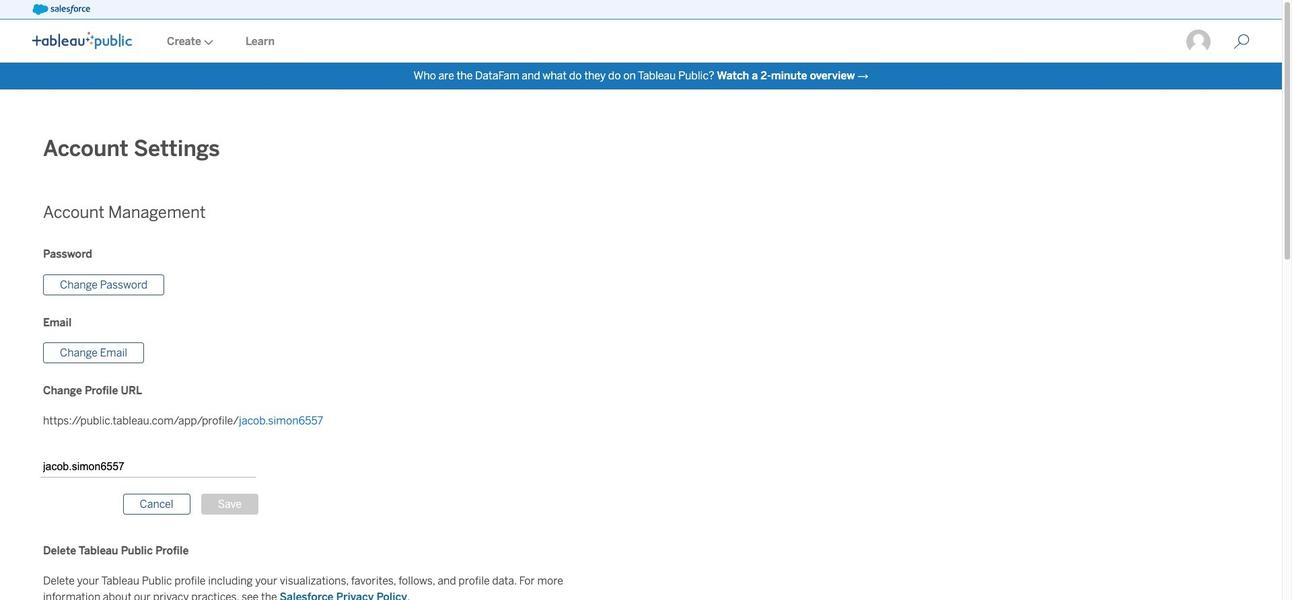 Task type: describe. For each thing, give the bounding box(es) containing it.
salesforce logo image
[[32, 4, 90, 15]]

logo image
[[32, 32, 132, 49]]

create image
[[201, 40, 213, 45]]

Customize username field
[[40, 457, 256, 478]]

go to search image
[[1218, 34, 1266, 50]]

jacob.simon6557 image
[[1186, 28, 1212, 55]]



Task type: vqa. For each thing, say whether or not it's contained in the screenshot.
Customize username field
yes



